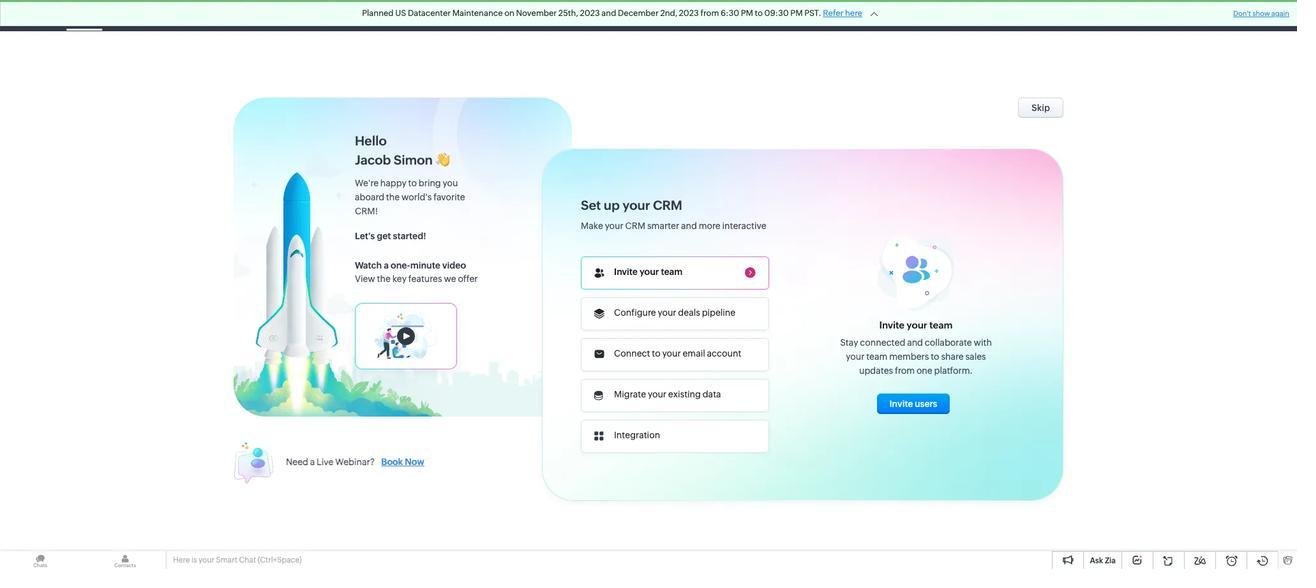 Task type: describe. For each thing, give the bounding box(es) containing it.
hello jacob simon
[[355, 133, 433, 167]]

we're happy to bring you aboard the world's favorite crm!
[[355, 178, 465, 217]]

purchase
[[760, 11, 798, 21]]

from for updates
[[895, 366, 915, 376]]

stay connected and collaborate with your team members to share sales updates from one platform.
[[841, 338, 992, 376]]

us
[[395, 8, 406, 18]]

0 vertical spatial and
[[602, 8, 617, 18]]

analytics
[[520, 11, 558, 21]]

one-
[[391, 261, 410, 271]]

trial
[[1038, 6, 1054, 15]]

view
[[355, 274, 375, 284]]

analytics link
[[510, 0, 568, 31]]

video
[[442, 261, 466, 271]]

book
[[381, 457, 403, 467]]

the for key
[[377, 274, 391, 284]]

email
[[683, 349, 706, 359]]

purchase orders link
[[750, 0, 839, 31]]

you
[[443, 178, 458, 188]]

november
[[516, 8, 557, 18]]

1 vertical spatial invite
[[880, 320, 905, 331]]

(ctrl+space)
[[258, 556, 302, 565]]

reports
[[467, 11, 500, 21]]

offer
[[458, 274, 478, 284]]

watch a one-minute video view the key features we offer
[[355, 261, 478, 284]]

quotes link
[[626, 0, 677, 31]]

1 pm from the left
[[741, 8, 754, 18]]

projects link
[[894, 0, 948, 31]]

purchase orders
[[760, 11, 829, 21]]

to inside we're happy to bring you aboard the world's favorite crm!
[[408, 178, 417, 188]]

your up stay connected and collaborate with your team members to share sales updates from one platform. at the right of the page
[[907, 320, 928, 331]]

invite users button
[[877, 394, 951, 414]]

meetings link
[[357, 0, 416, 31]]

book now link
[[375, 457, 425, 467]]

again
[[1272, 10, 1290, 17]]

1 vertical spatial invite your team
[[880, 320, 953, 331]]

share
[[942, 352, 964, 362]]

stay
[[841, 338, 859, 348]]

started!
[[393, 231, 426, 241]]

pipeline
[[702, 308, 736, 318]]

create menu image
[[1081, 8, 1097, 23]]

contacts image
[[85, 552, 165, 570]]

a for one-
[[384, 261, 389, 271]]

world's
[[402, 192, 432, 202]]

sales orders link
[[677, 0, 750, 31]]

existing
[[669, 390, 701, 400]]

connect to your email account
[[614, 349, 742, 359]]

bring
[[419, 178, 441, 188]]

0 horizontal spatial crm
[[31, 9, 57, 22]]

features
[[409, 274, 442, 284]]

integration
[[614, 430, 660, 441]]

orders for sales orders
[[711, 11, 739, 21]]

marketplace element
[[1181, 0, 1207, 31]]

from for 2023
[[701, 8, 719, 18]]

users
[[915, 399, 938, 409]]

sales
[[687, 11, 709, 21]]

maintenance
[[453, 8, 503, 18]]

setup element
[[1207, 0, 1233, 31]]

show
[[1253, 10, 1271, 17]]

we
[[444, 274, 456, 284]]

your left email
[[663, 349, 681, 359]]

here
[[846, 8, 863, 18]]

we're
[[355, 178, 379, 188]]

migrate
[[614, 390, 646, 400]]

enterprise-
[[996, 6, 1038, 15]]

jacob
[[355, 153, 391, 167]]

your right up
[[623, 198, 651, 212]]

deals
[[678, 308, 700, 318]]

orders for purchase orders
[[800, 11, 829, 21]]

1 vertical spatial team
[[930, 320, 953, 331]]

hello
[[355, 133, 387, 148]]

your inside stay connected and collaborate with your team members to share sales updates from one platform.
[[846, 352, 865, 362]]

refer here link
[[823, 8, 863, 18]]

happy
[[381, 178, 407, 188]]

search element
[[1104, 0, 1130, 31]]

let's get started!
[[355, 231, 426, 241]]

team inside stay connected and collaborate with your team members to share sales updates from one platform.
[[867, 352, 888, 362]]

is
[[192, 556, 197, 565]]

to left the 09:30
[[755, 8, 763, 18]]

0 vertical spatial invite
[[614, 267, 638, 277]]

your right migrate
[[648, 390, 667, 400]]

make your crm smarter and more interactive
[[581, 221, 767, 231]]

services link
[[839, 0, 894, 31]]

migrate your existing data
[[614, 390, 721, 400]]

crm!
[[355, 206, 378, 217]]

signals element
[[1130, 0, 1155, 31]]

data
[[703, 390, 721, 400]]

quotes
[[636, 11, 667, 21]]

2nd,
[[661, 8, 678, 18]]

profile image
[[1240, 5, 1261, 26]]

to inside stay connected and collaborate with your team members to share sales updates from one platform.
[[931, 352, 940, 362]]

signals image
[[1138, 10, 1147, 21]]

zia
[[1105, 557, 1116, 566]]

with
[[974, 338, 992, 348]]

a for live
[[310, 457, 315, 467]]

planned
[[362, 8, 394, 18]]



Task type: vqa. For each thing, say whether or not it's contained in the screenshot.
third 28, from left
no



Task type: locate. For each thing, give the bounding box(es) containing it.
0 horizontal spatial pm
[[741, 8, 754, 18]]

2 pm from the left
[[791, 8, 803, 18]]

simon
[[394, 153, 433, 167]]

your up configure
[[640, 267, 659, 277]]

0 horizontal spatial from
[[701, 8, 719, 18]]

a left one-
[[384, 261, 389, 271]]

calls
[[426, 11, 447, 21]]

pst.
[[805, 8, 822, 18]]

6:30
[[721, 8, 740, 18]]

2 vertical spatial team
[[867, 352, 888, 362]]

0 vertical spatial crm
[[31, 9, 57, 22]]

calendar image
[[1162, 11, 1173, 21]]

refer
[[823, 8, 844, 18]]

collaborate
[[925, 338, 973, 348]]

smart
[[216, 556, 238, 565]]

search image
[[1112, 10, 1123, 21]]

reports link
[[457, 0, 510, 31]]

connect
[[614, 349, 650, 359]]

invite your team
[[614, 267, 683, 277], [880, 320, 953, 331]]

profile element
[[1233, 0, 1268, 31]]

crm link
[[10, 9, 57, 22]]

chats image
[[0, 552, 80, 570]]

upgrade
[[1007, 16, 1044, 25]]

0 horizontal spatial orders
[[711, 11, 739, 21]]

your down stay
[[846, 352, 865, 362]]

0 vertical spatial team
[[661, 267, 683, 277]]

2023 right 25th,
[[580, 8, 600, 18]]

the inside the watch a one-minute video view the key features we offer
[[377, 274, 391, 284]]

invite left users
[[890, 399, 913, 409]]

crm
[[31, 9, 57, 22], [653, 198, 683, 212], [626, 221, 646, 231]]

one
[[917, 366, 933, 376]]

1 horizontal spatial from
[[895, 366, 915, 376]]

invite users
[[890, 399, 938, 409]]

a left live
[[310, 457, 315, 467]]

favorite
[[434, 192, 465, 202]]

more
[[699, 221, 721, 231]]

pm
[[741, 8, 754, 18], [791, 8, 803, 18]]

25th,
[[559, 8, 579, 18]]

1 horizontal spatial invite your team
[[880, 320, 953, 331]]

1 vertical spatial from
[[895, 366, 915, 376]]

calls link
[[416, 0, 457, 31]]

let's
[[355, 231, 375, 241]]

1 horizontal spatial crm
[[626, 221, 646, 231]]

0 horizontal spatial team
[[661, 267, 683, 277]]

1 2023 from the left
[[580, 8, 600, 18]]

aboard
[[355, 192, 384, 202]]

2 vertical spatial invite
[[890, 399, 913, 409]]

get
[[377, 231, 391, 241]]

to
[[755, 8, 763, 18], [408, 178, 417, 188], [652, 349, 661, 359], [931, 352, 940, 362]]

your left deals
[[658, 308, 677, 318]]

a
[[384, 261, 389, 271], [310, 457, 315, 467]]

products link
[[568, 0, 626, 31]]

pm right 6:30
[[741, 8, 754, 18]]

team up configure your deals pipeline
[[661, 267, 683, 277]]

don't show again
[[1234, 10, 1290, 17]]

1 horizontal spatial pm
[[791, 8, 803, 18]]

2 horizontal spatial and
[[908, 338, 923, 348]]

invite your team up configure
[[614, 267, 683, 277]]

sales
[[966, 352, 987, 362]]

team
[[661, 267, 683, 277], [930, 320, 953, 331], [867, 352, 888, 362]]

set up your crm
[[581, 198, 683, 212]]

your
[[623, 198, 651, 212], [605, 221, 624, 231], [640, 267, 659, 277], [658, 308, 677, 318], [907, 320, 928, 331], [663, 349, 681, 359], [846, 352, 865, 362], [648, 390, 667, 400], [199, 556, 215, 565]]

2 vertical spatial crm
[[626, 221, 646, 231]]

platform.
[[935, 366, 973, 376]]

create menu element
[[1073, 0, 1104, 31]]

here
[[173, 556, 190, 565]]

1 vertical spatial the
[[377, 274, 391, 284]]

0 vertical spatial the
[[386, 192, 400, 202]]

1 orders from the left
[[711, 11, 739, 21]]

configure
[[614, 308, 656, 318]]

datacenter
[[408, 8, 451, 18]]

invite your team up stay connected and collaborate with your team members to share sales updates from one platform. at the right of the page
[[880, 320, 953, 331]]

0 vertical spatial from
[[701, 8, 719, 18]]

and up members at the right bottom of page
[[908, 338, 923, 348]]

to up world's
[[408, 178, 417, 188]]

and inside stay connected and collaborate with your team members to share sales updates from one platform.
[[908, 338, 923, 348]]

and left december
[[602, 8, 617, 18]]

1 vertical spatial crm
[[653, 198, 683, 212]]

need a live webinar? book now
[[286, 457, 425, 467]]

2023 right 2nd,
[[679, 8, 699, 18]]

to left the share at right bottom
[[931, 352, 940, 362]]

don't show again link
[[1234, 10, 1290, 17]]

team up the "collaborate" at the right bottom of the page
[[930, 320, 953, 331]]

make
[[581, 221, 603, 231]]

from
[[701, 8, 719, 18], [895, 366, 915, 376]]

ask
[[1090, 557, 1104, 566]]

live
[[317, 457, 334, 467]]

members
[[890, 352, 929, 362]]

0 vertical spatial invite your team
[[614, 267, 683, 277]]

key
[[393, 274, 407, 284]]

december
[[618, 8, 659, 18]]

2 2023 from the left
[[679, 8, 699, 18]]

configure your deals pipeline
[[614, 308, 736, 318]]

watch
[[355, 261, 382, 271]]

1 vertical spatial and
[[681, 221, 697, 231]]

your down up
[[605, 221, 624, 231]]

from inside stay connected and collaborate with your team members to share sales updates from one platform.
[[895, 366, 915, 376]]

team up updates
[[867, 352, 888, 362]]

09:30
[[765, 8, 789, 18]]

0 horizontal spatial 2023
[[580, 8, 600, 18]]

from left 6:30
[[701, 8, 719, 18]]

here is your smart chat (ctrl+space)
[[173, 556, 302, 565]]

on
[[505, 8, 515, 18]]

the inside we're happy to bring you aboard the world's favorite crm!
[[386, 192, 400, 202]]

don't
[[1234, 10, 1252, 17]]

skip button
[[1019, 97, 1064, 118]]

the for world's
[[386, 192, 400, 202]]

skip
[[1032, 103, 1051, 113]]

the left the key
[[377, 274, 391, 284]]

up
[[604, 198, 620, 212]]

connected
[[860, 338, 906, 348]]

2023
[[580, 8, 600, 18], [679, 8, 699, 18]]

1 horizontal spatial orders
[[800, 11, 829, 21]]

1 horizontal spatial 2023
[[679, 8, 699, 18]]

1 horizontal spatial and
[[681, 221, 697, 231]]

services
[[849, 11, 884, 21]]

interactive
[[723, 221, 767, 231]]

invite
[[614, 267, 638, 277], [880, 320, 905, 331], [890, 399, 913, 409]]

to right connect
[[652, 349, 661, 359]]

0 vertical spatial a
[[384, 261, 389, 271]]

2 vertical spatial and
[[908, 338, 923, 348]]

0 horizontal spatial a
[[310, 457, 315, 467]]

from down members at the right bottom of page
[[895, 366, 915, 376]]

planned us datacenter maintenance on november 25th, 2023 and december 2nd, 2023 from 6:30 pm to 09:30 pm pst. refer here
[[362, 8, 863, 18]]

pm left pst.
[[791, 8, 803, 18]]

a inside the watch a one-minute video view the key features we offer
[[384, 261, 389, 271]]

invite up connected
[[880, 320, 905, 331]]

1 vertical spatial a
[[310, 457, 315, 467]]

enterprise-trial upgrade
[[996, 6, 1054, 25]]

sales orders
[[687, 11, 739, 21]]

1 horizontal spatial team
[[867, 352, 888, 362]]

your right is
[[199, 556, 215, 565]]

smarter
[[648, 221, 680, 231]]

2 horizontal spatial team
[[930, 320, 953, 331]]

0 horizontal spatial and
[[602, 8, 617, 18]]

0 horizontal spatial invite your team
[[614, 267, 683, 277]]

2 orders from the left
[[800, 11, 829, 21]]

need
[[286, 457, 308, 467]]

1 horizontal spatial a
[[384, 261, 389, 271]]

invite up configure
[[614, 267, 638, 277]]

minute
[[410, 261, 441, 271]]

2 horizontal spatial crm
[[653, 198, 683, 212]]

the down happy
[[386, 192, 400, 202]]

invite inside button
[[890, 399, 913, 409]]

webinar?
[[335, 457, 375, 467]]

and left more
[[681, 221, 697, 231]]



